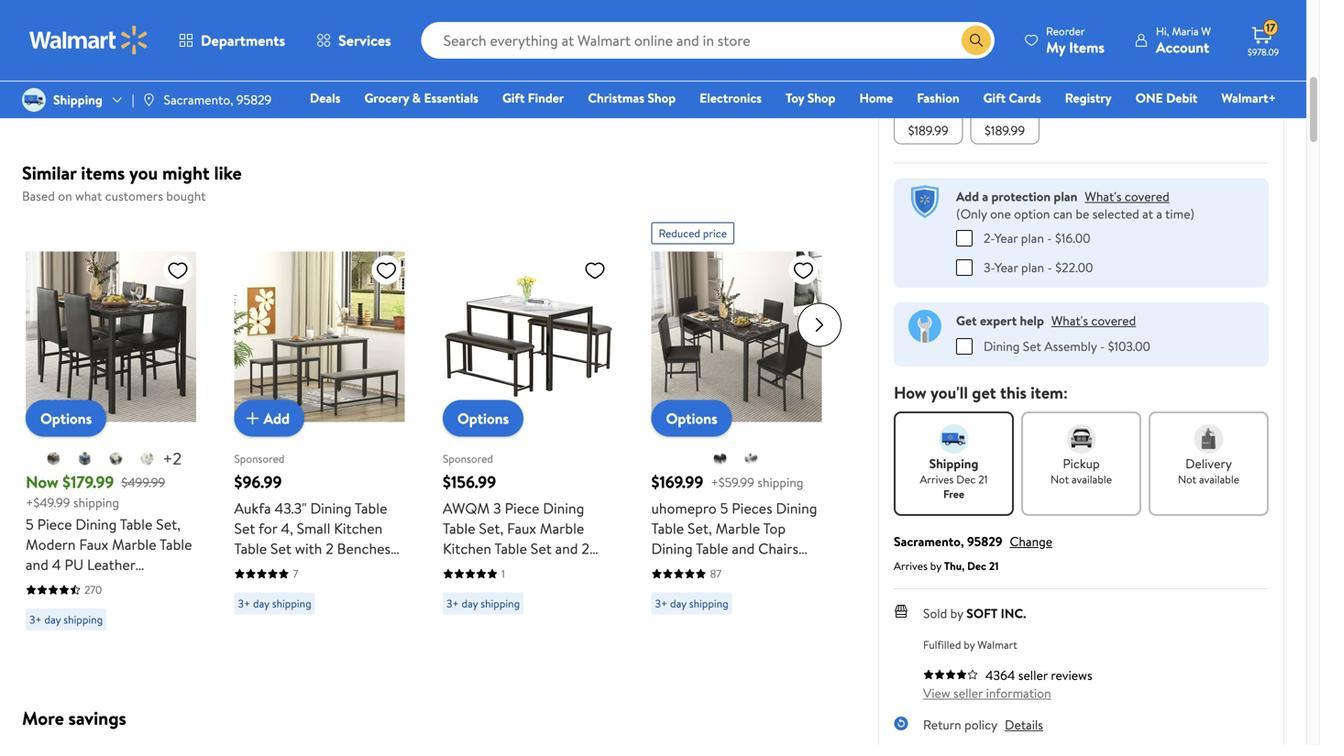 Task type: vqa. For each thing, say whether or not it's contained in the screenshot.
95829 related to Sacramento, 95829 Change Arrives by Thu, Dec 21
yes



Task type: locate. For each thing, give the bounding box(es) containing it.
2 horizontal spatial by
[[964, 637, 975, 653]]

1 vertical spatial $179.99
[[62, 471, 114, 494]]

options for sponsored
[[458, 409, 509, 429]]

1 available from the left
[[1072, 472, 1112, 487]]

small up nook,
[[26, 636, 59, 656]]

year for 3-
[[995, 258, 1019, 276]]

1 horizontal spatial sponsored
[[443, 451, 493, 467]]

arrives down intent image for shipping
[[920, 472, 954, 487]]

covered up $103.00
[[1092, 312, 1137, 329]]

time)
[[1166, 205, 1195, 223]]

1 vertical spatial what's covered button
[[1052, 312, 1137, 329]]

0 horizontal spatial set,
[[156, 515, 181, 535]]

pu up the rectangle
[[65, 555, 84, 575]]

1 vertical spatial add
[[264, 408, 290, 429]]

for up living
[[259, 519, 278, 539]]

1 horizontal spatial available
[[1200, 472, 1240, 487]]

and inside '$169.99 +$59.99 shipping uhomepro 5 pieces dining table set, marble top dining table and chairs set for 4 person, upgraded sturdy iron frame dining room table set with 4 pu leather chairs for small dining room'
[[732, 539, 755, 559]]

options link up black image
[[26, 400, 107, 437]]

0 horizontal spatial sacramento,
[[164, 91, 233, 109]]

what's up "assembly"
[[1052, 312, 1089, 329]]

2 vertical spatial by
[[964, 637, 975, 653]]

year down one
[[995, 229, 1018, 247]]

0 horizontal spatial small
[[26, 636, 59, 656]]

leather down "iron"
[[742, 620, 790, 640]]

delivery
[[1186, 455, 1232, 473]]

gift for gift cards
[[984, 89, 1006, 107]]

small inside sponsored $96.99 aukfa 43.3" dining table set for 4, small kitchen table set with 2 benches for living room dining room,gray
[[297, 519, 331, 539]]

1 shop from the left
[[648, 89, 676, 107]]

a left one
[[983, 187, 989, 205]]

$179.99 inside button
[[1138, 38, 1178, 56]]

2 product group from the left
[[234, 215, 405, 669]]

sponsored inside sponsored $156.99 awqm 3 piece dining table set, faux marble kitchen table set and 2 pu leather upholstered benches for 4, white
[[443, 451, 493, 467]]

options up black image
[[40, 409, 92, 429]]

gift inside gift finder 'link'
[[503, 89, 525, 107]]

0 horizontal spatial benches
[[337, 539, 391, 559]]

day
[[253, 596, 269, 612], [462, 596, 478, 612], [670, 596, 687, 612], [44, 612, 61, 628]]

1 horizontal spatial sacramento,
[[894, 533, 964, 551]]

2 not from the left
[[1178, 472, 1197, 487]]

0 vertical spatial what's
[[1085, 187, 1122, 205]]

0 horizontal spatial shipping
[[53, 91, 103, 109]]

1 horizontal spatial kitchen
[[334, 519, 383, 539]]

2 horizontal spatial kitchen
[[443, 539, 492, 559]]

4, left white at the bottom left of the page
[[522, 579, 534, 599]]

1 product group from the left
[[26, 215, 196, 696]]

1 gift from the left
[[503, 89, 525, 107]]

set inside now $179.99 $499.99 +$49.99 shipping 5 piece dining table set, modern faux marble table and 4 pu leather upholstered chairs, rectangle kitchen table and chairs for 4 persons, small dining set for bar dining room breakfast nook, k4074
[[108, 636, 129, 656]]

2 horizontal spatial options
[[666, 409, 718, 429]]

0 vertical spatial year
[[995, 229, 1018, 247]]

1 horizontal spatial 4,
[[522, 579, 534, 599]]

4, inside sponsored $156.99 awqm 3 piece dining table set, faux marble kitchen table set and 2 pu leather upholstered benches for 4, white
[[522, 579, 534, 599]]

small up the 7
[[297, 519, 331, 539]]

sacramento, for sacramento, 95829 change arrives by thu, dec 21
[[894, 533, 964, 551]]

shipping
[[53, 91, 103, 109], [930, 455, 979, 473]]

for down "upgraded"
[[695, 640, 714, 660]]

dining right 3
[[543, 498, 585, 519]]

gift left finder
[[503, 89, 525, 107]]

0 horizontal spatial pu
[[65, 555, 84, 575]]

dec inside sacramento, 95829 change arrives by thu, dec 21
[[968, 558, 987, 574]]

- for $16.00
[[1048, 229, 1052, 247]]

what's covered button for add a protection plan
[[1085, 187, 1170, 205]]

arrives left 'thu,' at the right of the page
[[894, 558, 928, 574]]

details button
[[1005, 716, 1044, 734]]

for left white at the bottom left of the page
[[500, 579, 519, 599]]

2 options link from the left
[[443, 400, 524, 437]]

soft
[[967, 605, 998, 622]]

2 available from the left
[[1200, 472, 1240, 487]]

kitchen for $156.99
[[443, 539, 492, 559]]

sacramento, right |
[[164, 91, 233, 109]]

 image
[[142, 93, 156, 107]]

add up $96.99 at bottom left
[[264, 408, 290, 429]]

frame
[[652, 599, 692, 620]]

thu,
[[944, 558, 965, 574]]

1 vertical spatial -
[[1048, 258, 1053, 276]]

dining up k4074 on the bottom left of the page
[[63, 636, 104, 656]]

add inside "button"
[[264, 408, 290, 429]]

arrives inside sacramento, 95829 change arrives by thu, dec 21
[[894, 558, 928, 574]]

0 vertical spatial what's covered button
[[1085, 187, 1170, 205]]

2 options from the left
[[458, 409, 509, 429]]

0 vertical spatial -
[[1048, 229, 1052, 247]]

debit
[[1167, 89, 1198, 107]]

for left living
[[234, 559, 253, 579]]

sponsored for $96.99
[[234, 451, 285, 467]]

2 shop from the left
[[808, 89, 836, 107]]

-
[[1048, 229, 1052, 247], [1048, 258, 1053, 276], [1100, 337, 1105, 355]]

upholstered inside now $179.99 $499.99 +$49.99 shipping 5 piece dining table set, modern faux marble table and 4 pu leather upholstered chairs, rectangle kitchen table and chairs for 4 persons, small dining set for bar dining room breakfast nook, k4074
[[26, 575, 104, 595]]

0 vertical spatial benches
[[337, 539, 391, 559]]

what's
[[1085, 187, 1122, 205], [1052, 312, 1089, 329]]

plan right option
[[1054, 187, 1078, 205]]

kitchen right 43.3"
[[334, 519, 383, 539]]

1 horizontal spatial small
[[297, 519, 331, 539]]

not inside delivery not available
[[1178, 472, 1197, 487]]

0 horizontal spatial 5
[[26, 515, 34, 535]]

1 horizontal spatial 95829
[[968, 533, 1003, 551]]

shipping arrives dec 21 free
[[920, 455, 988, 502]]

$169.99
[[652, 471, 704, 494]]

0 horizontal spatial chairs
[[52, 615, 92, 636]]

2 horizontal spatial small
[[717, 640, 751, 660]]

arrives inside shipping arrives dec 21 free
[[920, 472, 954, 487]]

dining
[[984, 337, 1020, 355], [310, 498, 352, 519], [543, 498, 585, 519], [776, 498, 818, 519], [75, 515, 117, 535], [652, 539, 693, 559], [339, 559, 380, 579], [695, 599, 737, 620], [63, 636, 104, 656], [755, 640, 796, 660], [26, 656, 67, 676]]

3-Year plan - $22.00 checkbox
[[957, 259, 973, 276]]

5 inside now $179.99 $499.99 +$49.99 shipping 5 piece dining table set, modern faux marble table and 4 pu leather upholstered chairs, rectangle kitchen table and chairs for 4 persons, small dining set for bar dining room breakfast nook, k4074
[[26, 515, 34, 535]]

and inside sponsored $156.99 awqm 3 piece dining table set, faux marble kitchen table set and 2 pu leather upholstered benches for 4, white
[[555, 539, 578, 559]]

0 horizontal spatial kitchen
[[93, 595, 142, 615]]

1 horizontal spatial faux
[[507, 519, 537, 539]]

3+ day shipping for $156.99
[[447, 596, 520, 612]]

fulfilled
[[924, 637, 961, 653]]

available for pickup
[[1072, 472, 1112, 487]]

1 options from the left
[[40, 409, 92, 429]]

$179.99 inside now $179.99 $499.99 +$49.99 shipping 5 piece dining table set, modern faux marble table and 4 pu leather upholstered chairs, rectangle kitchen table and chairs for 4 persons, small dining set for bar dining room breakfast nook, k4074
[[62, 471, 114, 494]]

by left 'thu,' at the right of the page
[[931, 558, 942, 574]]

piece
[[505, 498, 540, 519], [37, 515, 72, 535]]

1 vertical spatial chairs
[[52, 615, 92, 636]]

leather inside now $179.99 $499.99 +$49.99 shipping 5 piece dining table set, modern faux marble table and 4 pu leather upholstered chairs, rectangle kitchen table and chairs for 4 persons, small dining set for bar dining room breakfast nook, k4074
[[87, 555, 135, 575]]

1 vertical spatial benches
[[443, 579, 497, 599]]

$978.09
[[1248, 46, 1280, 58]]

intent image for delivery image
[[1195, 424, 1224, 454]]

shop right christmas
[[648, 89, 676, 107]]

sacramento, inside sacramento, 95829 change arrives by thu, dec 21
[[894, 533, 964, 551]]

room right living
[[297, 559, 335, 579]]

product group containing $156.99
[[443, 215, 614, 669]]

270
[[84, 582, 102, 598]]

day down living
[[253, 596, 269, 612]]

1 horizontal spatial upholstered
[[517, 559, 596, 579]]

3+
[[238, 596, 250, 612], [447, 596, 459, 612], [655, 596, 668, 612], [29, 612, 42, 628]]

dec inside shipping arrives dec 21 free
[[957, 472, 976, 487]]

2 sponsored from the left
[[443, 451, 493, 467]]

one debit link
[[1128, 88, 1206, 108]]

reviews
[[1051, 667, 1093, 684]]

0 vertical spatial shipping
[[53, 91, 103, 109]]

2 gift from the left
[[984, 89, 1006, 107]]

seller right 4364
[[1019, 667, 1048, 684]]

sold by soft inc.
[[924, 605, 1027, 622]]

account
[[1156, 37, 1210, 57]]

add inside add a protection plan what's covered (only one option can be selected at a time)
[[957, 187, 979, 205]]

marble left top
[[716, 519, 760, 539]]

plan down "2-year plan - $16.00"
[[1022, 258, 1045, 276]]

kitchen right the rectangle
[[93, 595, 142, 615]]

fulfilled by walmart
[[924, 637, 1018, 653]]

marble up chairs,
[[112, 535, 156, 555]]

product group
[[26, 215, 196, 696], [234, 215, 405, 669], [443, 215, 614, 669], [652, 215, 822, 680]]

help
[[1020, 312, 1045, 329]]

0 vertical spatial plan
[[1054, 187, 1078, 205]]

$96.99
[[234, 471, 282, 494]]

sponsored up $156.99
[[443, 451, 493, 467]]

pu inside now $179.99 $499.99 +$49.99 shipping 5 piece dining table set, modern faux marble table and 4 pu leather upholstered chairs, rectangle kitchen table and chairs for 4 persons, small dining set for bar dining room breakfast nook, k4074
[[65, 555, 84, 575]]

1 year from the top
[[995, 229, 1018, 247]]

0 vertical spatial arrives
[[920, 472, 954, 487]]

- for $22.00
[[1048, 258, 1053, 276]]

chairs down "frame"
[[652, 640, 692, 660]]

plan down option
[[1021, 229, 1044, 247]]

0 horizontal spatial add
[[264, 408, 290, 429]]

pickup
[[1063, 455, 1100, 473]]

0 horizontal spatial faux
[[79, 535, 108, 555]]

1 sponsored from the left
[[234, 451, 285, 467]]

 image
[[22, 88, 46, 112]]

3 options from the left
[[666, 409, 718, 429]]

marble inside sponsored $156.99 awqm 3 piece dining table set, faux marble kitchen table set and 2 pu leather upholstered benches for 4, white
[[540, 519, 585, 539]]

reorder
[[1047, 23, 1085, 39]]

1 vertical spatial with
[[676, 620, 703, 640]]

2 horizontal spatial chairs
[[759, 539, 799, 559]]

1 vertical spatial 4,
[[522, 579, 534, 599]]

options up $156.99
[[458, 409, 509, 429]]

view
[[924, 684, 951, 702]]

kitchen down awqm
[[443, 539, 492, 559]]

4 left persons,
[[118, 615, 127, 636]]

3 product group from the left
[[443, 215, 614, 669]]

5 piece dining table set, modern faux marble tabletop and 4 pu leather upholstered chairs, rectangle kitchen table and chairs for 4 persons, small dining set for bar dining room breakfast nook - image 5 of 10 image
[[31, 0, 138, 86]]

&
[[412, 89, 421, 107]]

benches left 1
[[443, 579, 497, 599]]

sturdy
[[718, 579, 759, 599]]

get
[[957, 312, 977, 329]]

bar
[[155, 636, 176, 656]]

21 right 'thu,' at the right of the page
[[989, 558, 999, 574]]

add left one
[[957, 187, 979, 205]]

customers
[[105, 187, 163, 205]]

finder
[[528, 89, 564, 107]]

1 horizontal spatial piece
[[505, 498, 540, 519]]

change
[[1010, 533, 1053, 551]]

1 vertical spatial year
[[995, 258, 1019, 276]]

chairs inside now $179.99 $499.99 +$49.99 shipping 5 piece dining table set, modern faux marble table and 4 pu leather upholstered chairs, rectangle kitchen table and chairs for 4 persons, small dining set for bar dining room breakfast nook, k4074
[[52, 615, 92, 636]]

available down intent image for delivery
[[1200, 472, 1240, 487]]

3
[[494, 498, 501, 519]]

what's right can
[[1085, 187, 1122, 205]]

0 horizontal spatial 21
[[979, 472, 988, 487]]

set up white at the bottom left of the page
[[531, 539, 552, 559]]

shipping down 'gray and white' image
[[758, 473, 804, 491]]

0 horizontal spatial 95829
[[237, 91, 272, 109]]

not down intent image for delivery
[[1178, 472, 1197, 487]]

piece right 3
[[505, 498, 540, 519]]

small
[[297, 519, 331, 539], [26, 636, 59, 656], [717, 640, 751, 660]]

deals
[[310, 89, 341, 107]]

and left top
[[732, 539, 755, 559]]

3-
[[984, 258, 995, 276]]

sacramento, for sacramento, 95829
[[164, 91, 233, 109]]

faux right 3
[[507, 519, 537, 539]]

0 horizontal spatial 2
[[326, 539, 334, 559]]

87
[[710, 566, 722, 582]]

95829 inside sacramento, 95829 change arrives by thu, dec 21
[[968, 533, 1003, 551]]

marble for +$59.99
[[716, 519, 760, 539]]

1 horizontal spatial 2
[[582, 539, 590, 559]]

details
[[1005, 716, 1044, 734]]

available inside "pickup not available"
[[1072, 472, 1112, 487]]

shipping left |
[[53, 91, 103, 109]]

chairs down 270
[[52, 615, 92, 636]]

search icon image
[[969, 33, 984, 48]]

wpp logo image
[[909, 185, 942, 219]]

1 horizontal spatial leather
[[466, 559, 514, 579]]

marble up white at the bottom left of the page
[[540, 519, 585, 539]]

pieces
[[732, 498, 773, 519]]

1 horizontal spatial 5
[[720, 498, 729, 519]]

marble inside now $179.99 $499.99 +$49.99 shipping 5 piece dining table set, modern faux marble table and 4 pu leather upholstered chairs, rectangle kitchen table and chairs for 4 persons, small dining set for bar dining room breakfast nook, k4074
[[112, 535, 156, 555]]

get expert help what's covered
[[957, 312, 1137, 329]]

by right sold
[[951, 605, 964, 622]]

next image image
[[76, 103, 90, 117]]

sponsored
[[234, 451, 285, 467], [443, 451, 493, 467]]

white image
[[140, 452, 155, 466]]

day up nook,
[[44, 612, 61, 628]]

0 horizontal spatial seller
[[954, 684, 983, 702]]

0 horizontal spatial by
[[931, 558, 942, 574]]

0 vertical spatial with
[[295, 539, 322, 559]]

0 vertical spatial 4,
[[281, 519, 293, 539]]

options for now
[[40, 409, 92, 429]]

upholstered down modern
[[26, 575, 104, 595]]

kitchen inside sponsored $96.99 aukfa 43.3" dining table set for 4, small kitchen table set with 2 benches for living room dining room,gray
[[334, 519, 383, 539]]

2 inside sponsored $96.99 aukfa 43.3" dining table set for 4, small kitchen table set with 2 benches for living room dining room,gray
[[326, 539, 334, 559]]

sacramento, 95829 change arrives by thu, dec 21
[[894, 533, 1053, 574]]

kitchen inside sponsored $156.99 awqm 3 piece dining table set, faux marble kitchen table set and 2 pu leather upholstered benches for 4, white
[[443, 539, 492, 559]]

pu inside sponsored $156.99 awqm 3 piece dining table set, faux marble kitchen table set and 2 pu leather upholstered benches for 4, white
[[443, 559, 462, 579]]

2 inside sponsored $156.99 awqm 3 piece dining table set, faux marble kitchen table set and 2 pu leather upholstered benches for 4, white
[[582, 539, 590, 559]]

2 for $96.99
[[326, 539, 334, 559]]

and up nook,
[[26, 615, 49, 636]]

3+ day shipping down 270
[[29, 612, 103, 628]]

kitchen for $96.99
[[334, 519, 383, 539]]

- left $16.00
[[1048, 229, 1052, 247]]

1 horizontal spatial seller
[[1019, 667, 1048, 684]]

1 horizontal spatial shop
[[808, 89, 836, 107]]

assembly
[[1045, 337, 1097, 355]]

0 horizontal spatial a
[[983, 187, 989, 205]]

1 horizontal spatial options link
[[443, 400, 524, 437]]

year for 2-
[[995, 229, 1018, 247]]

in_home_installation logo image
[[909, 310, 942, 343]]

gift inside gift cards link
[[984, 89, 1006, 107]]

1 horizontal spatial shipping
[[930, 455, 979, 473]]

0 vertical spatial $179.99
[[1138, 38, 1178, 56]]

0 horizontal spatial 4,
[[281, 519, 293, 539]]

0 horizontal spatial shop
[[648, 89, 676, 107]]

3+ day shipping down 1
[[447, 596, 520, 612]]

set, up 1
[[479, 519, 504, 539]]

4 right "frame"
[[707, 620, 716, 640]]

walmart image
[[29, 26, 149, 55]]

1 vertical spatial shipping
[[930, 455, 979, 473]]

options link up $156.99
[[443, 400, 524, 437]]

21 right the free
[[979, 472, 988, 487]]

room right nook,
[[71, 656, 108, 676]]

marble inside '$169.99 +$59.99 shipping uhomepro 5 pieces dining table set, marble top dining table and chairs set for 4 person, upgraded sturdy iron frame dining room table set with 4 pu leather chairs for small dining room'
[[716, 519, 760, 539]]

at
[[1143, 205, 1154, 223]]

1 vertical spatial sacramento,
[[894, 533, 964, 551]]

5 inside '$169.99 +$59.99 shipping uhomepro 5 pieces dining table set, marble top dining table and chairs set for 4 person, upgraded sturdy iron frame dining room table set with 4 pu leather chairs for small dining room'
[[720, 498, 729, 519]]

1 vertical spatial arrives
[[894, 558, 928, 574]]

delivery not available
[[1178, 455, 1240, 487]]

not inside "pickup not available"
[[1051, 472, 1070, 487]]

0 vertical spatial by
[[931, 558, 942, 574]]

option
[[1014, 205, 1051, 223]]

95829
[[237, 91, 272, 109], [968, 533, 1003, 551]]

2 horizontal spatial pu
[[719, 620, 738, 640]]

faux right modern
[[79, 535, 108, 555]]

1 horizontal spatial options
[[458, 409, 509, 429]]

by right fulfilled
[[964, 637, 975, 653]]

1 2 from the left
[[326, 539, 334, 559]]

+2
[[163, 448, 182, 470]]

piece inside now $179.99 $499.99 +$49.99 shipping 5 piece dining table set, modern faux marble table and 4 pu leather upholstered chairs, rectangle kitchen table and chairs for 4 persons, small dining set for bar dining room breakfast nook, k4074
[[37, 515, 72, 535]]

1 horizontal spatial pu
[[443, 559, 462, 579]]

dining up 270
[[75, 515, 117, 535]]

3+ day shipping for $96.99
[[238, 596, 312, 612]]

2 2 from the left
[[582, 539, 590, 559]]

add to favorites list, 5 piece dining table set, modern faux marble table and 4 pu leather upholstered chairs, rectangle kitchen table and chairs for 4 persons, small dining set for bar dining room breakfast nook, k4074 image
[[167, 259, 189, 282]]

1 not from the left
[[1051, 472, 1070, 487]]

electronics
[[700, 89, 762, 107]]

year
[[995, 229, 1018, 247], [995, 258, 1019, 276]]

1
[[502, 566, 505, 582]]

similar items you might like based on what customers bought
[[22, 160, 242, 205]]

information
[[986, 684, 1052, 702]]

view seller information
[[924, 684, 1052, 702]]

what's covered button
[[1085, 187, 1170, 205], [1052, 312, 1137, 329]]

pu left 1
[[443, 559, 462, 579]]

sacramento, up 'thu,' at the right of the page
[[894, 533, 964, 551]]

set, inside '$169.99 +$59.99 shipping uhomepro 5 pieces dining table set, marble top dining table and chairs set for 4 person, upgraded sturdy iron frame dining room table set with 4 pu leather chairs for small dining room'
[[688, 519, 712, 539]]

2 horizontal spatial leather
[[742, 620, 790, 640]]

0 horizontal spatial with
[[295, 539, 322, 559]]

seller down "3.9432 stars out of 5, based on 4364 seller reviews" element
[[954, 684, 983, 702]]

a
[[983, 187, 989, 205], [1157, 205, 1163, 223]]

3-year plan - $22.00
[[984, 258, 1094, 276]]

savings
[[68, 706, 126, 731]]

dining set assembly - $103.00
[[984, 337, 1151, 355]]

product group containing +2
[[26, 215, 196, 696]]

1 horizontal spatial gift
[[984, 89, 1006, 107]]

gift
[[503, 89, 525, 107], [984, 89, 1006, 107]]

0 vertical spatial 21
[[979, 472, 988, 487]]

0 vertical spatial chairs
[[759, 539, 799, 559]]

add for add a protection plan what's covered (only one option can be selected at a time)
[[957, 187, 979, 205]]

Dining Set Assembly - $103.00 checkbox
[[957, 338, 973, 355]]

christmas
[[588, 89, 645, 107]]

on
[[58, 187, 72, 205]]

day left white at the bottom left of the page
[[462, 596, 478, 612]]

1 horizontal spatial by
[[951, 605, 964, 622]]

1 horizontal spatial add
[[957, 187, 979, 205]]

1 options link from the left
[[26, 400, 107, 437]]

sacramento,
[[164, 91, 233, 109], [894, 533, 964, 551]]

0 horizontal spatial marble
[[112, 535, 156, 555]]

leather up 270
[[87, 555, 135, 575]]

2-
[[984, 229, 995, 247]]

table
[[355, 498, 387, 519], [120, 515, 153, 535], [443, 519, 476, 539], [652, 519, 684, 539], [160, 535, 192, 555], [234, 539, 267, 559], [495, 539, 527, 559], [696, 539, 729, 559], [145, 595, 177, 615], [781, 599, 813, 620]]

available inside delivery not available
[[1200, 472, 1240, 487]]

shipping down intent image for shipping
[[930, 455, 979, 473]]

what's covered button for get expert help
[[1052, 312, 1137, 329]]

1 horizontal spatial not
[[1178, 472, 1197, 487]]

4 product group from the left
[[652, 215, 822, 680]]

shipping inside shipping arrives dec 21 free
[[930, 455, 979, 473]]

living
[[257, 559, 294, 579]]

available in additional 2 variants element
[[163, 448, 182, 470]]

95829 left change
[[968, 533, 1003, 551]]

1 vertical spatial plan
[[1021, 229, 1044, 247]]

5
[[720, 498, 729, 519], [26, 515, 34, 535]]

with inside sponsored $96.99 aukfa 43.3" dining table set for 4, small kitchen table set with 2 benches for living room dining room,gray
[[295, 539, 322, 559]]

95829 for sacramento, 95829
[[237, 91, 272, 109]]

sponsored inside sponsored $96.99 aukfa 43.3" dining table set for 4, small kitchen table set with 2 benches for living room dining room,gray
[[234, 451, 285, 467]]

aukfa 43.3" dining table set for 4, small kitchen table set with 2 benches for living room dining room,gray image
[[234, 252, 405, 422]]

2 horizontal spatial marble
[[716, 519, 760, 539]]

2 horizontal spatial options link
[[652, 400, 732, 437]]

0 horizontal spatial $179.99
[[62, 471, 114, 494]]

1 horizontal spatial chairs
[[652, 640, 692, 660]]

for left 87
[[676, 559, 695, 579]]

shop right toy
[[808, 89, 836, 107]]

0 horizontal spatial options
[[40, 409, 92, 429]]

set, inside sponsored $156.99 awqm 3 piece dining table set, faux marble kitchen table set and 2 pu leather upholstered benches for 4, white
[[479, 519, 504, 539]]

1 vertical spatial dec
[[968, 558, 987, 574]]

0 horizontal spatial leather
[[87, 555, 135, 575]]

product group containing $169.99
[[652, 215, 822, 680]]

pu inside '$169.99 +$59.99 shipping uhomepro 5 pieces dining table set, marble top dining table and chairs set for 4 person, upgraded sturdy iron frame dining room table set with 4 pu leather chairs for small dining room'
[[719, 620, 738, 640]]

how you'll get this item:
[[894, 381, 1068, 404]]

a right at
[[1157, 205, 1163, 223]]

4, right the aukfa
[[281, 519, 293, 539]]

1 horizontal spatial benches
[[443, 579, 497, 599]]

options link up black and brown icon
[[652, 400, 732, 437]]

2 year from the top
[[995, 258, 1019, 276]]

room down "frame"
[[652, 660, 689, 680]]

small inside '$169.99 +$59.99 shipping uhomepro 5 pieces dining table set, marble top dining table and chairs set for 4 person, upgraded sturdy iron frame dining room table set with 4 pu leather chairs for small dining room'
[[717, 640, 751, 660]]

0 vertical spatial add
[[957, 187, 979, 205]]

by for fulfilled
[[964, 637, 975, 653]]

leather down 3
[[466, 559, 514, 579]]

maria
[[1172, 23, 1199, 39]]

fashion
[[917, 89, 960, 107]]

1 horizontal spatial $179.99
[[1138, 38, 1178, 56]]

0 horizontal spatial gift
[[503, 89, 525, 107]]

0 vertical spatial 95829
[[237, 91, 272, 109]]

set down 43.3"
[[270, 539, 292, 559]]

and up white at the bottom left of the page
[[555, 539, 578, 559]]

5 down +$49.99
[[26, 515, 34, 535]]

set, up 87
[[688, 519, 712, 539]]

not for pickup
[[1051, 472, 1070, 487]]

0 horizontal spatial piece
[[37, 515, 72, 535]]

5 down "+$59.99" at the bottom right of the page
[[720, 498, 729, 519]]

gift left cards
[[984, 89, 1006, 107]]

2 vertical spatial plan
[[1022, 258, 1045, 276]]

2 horizontal spatial set,
[[688, 519, 712, 539]]

aukfa
[[234, 498, 271, 519]]

reduced price
[[659, 226, 727, 241]]

leather inside sponsored $156.99 awqm 3 piece dining table set, faux marble kitchen table set and 2 pu leather upholstered benches for 4, white
[[466, 559, 514, 579]]

0 horizontal spatial sponsored
[[234, 451, 285, 467]]

95829 for sacramento, 95829 change arrives by thu, dec 21
[[968, 533, 1003, 551]]

available down intent image for pickup
[[1072, 472, 1112, 487]]

add to cart image
[[242, 408, 264, 430]]

0 horizontal spatial not
[[1051, 472, 1070, 487]]

0 horizontal spatial options link
[[26, 400, 107, 437]]

$179.99 button
[[1124, 0, 1193, 61]]

0 vertical spatial dec
[[957, 472, 976, 487]]



Task type: describe. For each thing, give the bounding box(es) containing it.
based
[[22, 187, 55, 205]]

shipping down 87
[[689, 596, 729, 612]]

shipping down the 7
[[272, 596, 312, 612]]

awqm 3 piece dining table set, faux marble kitchen table set and 2 pu leather upholstered benches for 4, white image
[[443, 252, 614, 422]]

sponsored $156.99 awqm 3 piece dining table set, faux marble kitchen table set and 2 pu leather upholstered benches for 4, white
[[443, 451, 596, 599]]

3 options link from the left
[[652, 400, 732, 437]]

plan for $16.00
[[1021, 229, 1044, 247]]

dining right pieces
[[776, 498, 818, 519]]

how
[[894, 381, 927, 404]]

room,gray
[[234, 579, 306, 599]]

shipping down 1
[[481, 596, 520, 612]]

w
[[1202, 23, 1212, 39]]

chairs,
[[107, 575, 151, 595]]

dining down "iron"
[[755, 640, 796, 660]]

actual color list
[[891, 0, 1273, 148]]

one
[[991, 205, 1011, 223]]

set down $96.99 at bottom left
[[234, 519, 255, 539]]

dining right the 7
[[339, 559, 380, 579]]

walmart+
[[1222, 89, 1277, 107]]

policy
[[965, 716, 998, 734]]

$16.00
[[1056, 229, 1091, 247]]

black and brown image
[[713, 452, 728, 466]]

kitchen inside now $179.99 $499.99 +$49.99 shipping 5 piece dining table set, modern faux marble table and 4 pu leather upholstered chairs, rectangle kitchen table and chairs for 4 persons, small dining set for bar dining room breakfast nook, k4074
[[93, 595, 142, 615]]

for down 270
[[95, 615, 114, 636]]

- for $103.00
[[1100, 337, 1105, 355]]

4, inside sponsored $96.99 aukfa 43.3" dining table set for 4, small kitchen table set with 2 benches for living room dining room,gray
[[281, 519, 293, 539]]

day for $179.99
[[44, 612, 61, 628]]

piece inside sponsored $156.99 awqm 3 piece dining table set, faux marble kitchen table set and 2 pu leather upholstered benches for 4, white
[[505, 498, 540, 519]]

+$49.99
[[26, 494, 70, 512]]

grocery
[[365, 89, 409, 107]]

expert
[[980, 312, 1017, 329]]

shipping for shipping
[[53, 91, 103, 109]]

protection
[[992, 187, 1051, 205]]

4 up the rectangle
[[52, 555, 61, 575]]

faux inside now $179.99 $499.99 +$49.99 shipping 5 piece dining table set, modern faux marble table and 4 pu leather upholstered chairs, rectangle kitchen table and chairs for 4 persons, small dining set for bar dining room breakfast nook, k4074
[[79, 535, 108, 555]]

day left sturdy
[[670, 596, 687, 612]]

7
[[293, 566, 299, 582]]

upholstered inside sponsored $156.99 awqm 3 piece dining table set, faux marble kitchen table set and 2 pu leather upholstered benches for 4, white
[[517, 559, 596, 579]]

breakfast
[[112, 656, 172, 676]]

this
[[1001, 381, 1027, 404]]

product group containing $96.99
[[234, 215, 405, 669]]

benches inside sponsored $96.99 aukfa 43.3" dining table set for 4, small kitchen table set with 2 benches for living room dining room,gray
[[337, 539, 391, 559]]

dining right 43.3"
[[310, 498, 352, 519]]

inc.
[[1001, 605, 1027, 622]]

room inside sponsored $96.99 aukfa 43.3" dining table set for 4, small kitchen table set with 2 benches for living room dining room,gray
[[297, 559, 335, 579]]

3+ day shipping for $179.99
[[29, 612, 103, 628]]

grocery & essentials
[[365, 89, 479, 107]]

set up "frame"
[[652, 559, 673, 579]]

$499.99
[[121, 473, 165, 491]]

set down "upgraded"
[[652, 620, 673, 640]]

set inside sponsored $156.99 awqm 3 piece dining table set, faux marble kitchen table set and 2 pu leather upholstered benches for 4, white
[[531, 539, 552, 559]]

items
[[81, 160, 125, 186]]

day for $96.99
[[253, 596, 269, 612]]

home
[[860, 89, 893, 107]]

you'll
[[931, 381, 968, 404]]

4364
[[986, 667, 1016, 684]]

options link for sponsored
[[443, 400, 524, 437]]

with inside '$169.99 +$59.99 shipping uhomepro 5 pieces dining table set, marble top dining table and chairs set for 4 person, upgraded sturdy iron frame dining room table set with 4 pu leather chairs for small dining room'
[[676, 620, 703, 640]]

dining down 87
[[695, 599, 737, 620]]

leather inside '$169.99 +$59.99 shipping uhomepro 5 pieces dining table set, marble top dining table and chairs set for 4 person, upgraded sturdy iron frame dining room table set with 4 pu leather chairs for small dining room'
[[742, 620, 790, 640]]

now
[[26, 471, 59, 494]]

Search search field
[[422, 22, 995, 59]]

day for $156.99
[[462, 596, 478, 612]]

(only
[[957, 205, 987, 223]]

3+ for $156.99
[[447, 596, 459, 612]]

iron
[[762, 579, 788, 599]]

uhomepro 5 pieces dining table set, marble top dining table and chairs set for 4 person, upgraded sturdy iron frame dining room table set with 4 pu leather chairs for small dining room image
[[652, 252, 822, 422]]

covered inside add a protection plan what's covered (only one option can be selected at a time)
[[1125, 187, 1170, 205]]

3+ day shipping down 87
[[655, 596, 729, 612]]

dining up "upgraded"
[[652, 539, 693, 559]]

set, inside now $179.99 $499.99 +$49.99 shipping 5 piece dining table set, modern faux marble table and 4 pu leather upholstered chairs, rectangle kitchen table and chairs for 4 persons, small dining set for bar dining room breakfast nook, k4074
[[156, 515, 181, 535]]

marble for $156.99
[[540, 519, 585, 539]]

modern
[[26, 535, 76, 555]]

k4074
[[67, 676, 109, 696]]

more
[[22, 706, 64, 731]]

return
[[924, 716, 962, 734]]

not for delivery
[[1178, 472, 1197, 487]]

dining left k4074 on the bottom left of the page
[[26, 656, 67, 676]]

21 inside shipping arrives dec 21 free
[[979, 472, 988, 487]]

seller for 4364
[[1019, 667, 1048, 684]]

2 vertical spatial chairs
[[652, 640, 692, 660]]

room down person,
[[740, 599, 778, 620]]

more savings
[[22, 706, 126, 731]]

small inside now $179.99 $499.99 +$49.99 shipping 5 piece dining table set, modern faux marble table and 4 pu leather upholstered chairs, rectangle kitchen table and chairs for 4 persons, small dining set for bar dining room breakfast nook, k4074
[[26, 636, 59, 656]]

registry link
[[1057, 88, 1120, 108]]

1 vertical spatial covered
[[1092, 312, 1137, 329]]

3+ for $179.99
[[29, 612, 42, 628]]

hi,
[[1156, 23, 1170, 39]]

toy
[[786, 89, 805, 107]]

options link for now
[[26, 400, 107, 437]]

selected
[[1093, 205, 1140, 223]]

gray and white image
[[744, 452, 759, 466]]

1 vertical spatial what's
[[1052, 312, 1089, 329]]

seller for view
[[954, 684, 983, 702]]

plan inside add a protection plan what's covered (only one option can be selected at a time)
[[1054, 187, 1078, 205]]

$22.00
[[1056, 258, 1094, 276]]

Walmart Site-Wide search field
[[422, 22, 995, 59]]

and up the rectangle
[[26, 555, 49, 575]]

$103.00
[[1108, 337, 1151, 355]]

price
[[703, 226, 727, 241]]

shipping for shipping arrives dec 21 free
[[930, 455, 979, 473]]

17
[[1267, 20, 1276, 35]]

white
[[538, 579, 575, 599]]

shipping inside now $179.99 $499.99 +$49.99 shipping 5 piece dining table set, modern faux marble table and 4 pu leather upholstered chairs, rectangle kitchen table and chairs for 4 persons, small dining set for bar dining room breakfast nook, k4074
[[73, 494, 119, 512]]

uhomepro
[[652, 498, 717, 519]]

faux inside sponsored $156.99 awqm 3 piece dining table set, faux marble kitchen table set and 2 pu leather upholstered benches for 4, white
[[507, 519, 537, 539]]

benches inside sponsored $156.99 awqm 3 piece dining table set, faux marble kitchen table set and 2 pu leather upholstered benches for 4, white
[[443, 579, 497, 599]]

by inside sacramento, 95829 change arrives by thu, dec 21
[[931, 558, 942, 574]]

reduced
[[659, 226, 701, 241]]

items
[[1069, 37, 1105, 57]]

1 horizontal spatial a
[[1157, 205, 1163, 223]]

sacramento, 95829
[[164, 91, 272, 109]]

5 piece dining table set, modern faux marble table and 4 pu leather upholstered chairs, rectangle kitchen table and chairs for 4 persons, small dining set for bar dining room breakfast nook, k4074 image
[[26, 252, 196, 422]]

intent image for pickup image
[[1067, 424, 1096, 454]]

3+ for $96.99
[[238, 596, 250, 612]]

top
[[763, 519, 786, 539]]

set down help at the top of the page
[[1023, 337, 1042, 355]]

add button
[[234, 400, 305, 437]]

return policy details
[[924, 716, 1044, 734]]

plan for $22.00
[[1022, 258, 1045, 276]]

add for add
[[264, 408, 290, 429]]

christmas shop
[[588, 89, 676, 107]]

white & black image
[[109, 452, 123, 466]]

rectangle
[[26, 595, 90, 615]]

toy shop
[[786, 89, 836, 107]]

shipping down 270
[[63, 612, 103, 628]]

for left 'bar'
[[132, 636, 151, 656]]

black image
[[46, 452, 61, 466]]

next slide for similar items you might like list image
[[798, 303, 842, 347]]

room inside now $179.99 $499.99 +$49.99 shipping 5 piece dining table set, modern faux marble table and 4 pu leather upholstered chairs, rectangle kitchen table and chairs for 4 persons, small dining set for bar dining room breakfast nook, k4074
[[71, 656, 108, 676]]

shop for christmas shop
[[648, 89, 676, 107]]

shop for toy shop
[[808, 89, 836, 107]]

services button
[[301, 18, 407, 62]]

free
[[944, 486, 965, 502]]

essentials
[[424, 89, 479, 107]]

4364 seller reviews
[[986, 667, 1093, 684]]

add to favorites list, aukfa 43.3" dining table set for 4, small kitchen table set with 2 benches for living room dining room,gray image
[[376, 259, 398, 282]]

available for delivery
[[1200, 472, 1240, 487]]

3.9432 stars out of 5, based on 4364 seller reviews element
[[924, 669, 979, 680]]

add to favorites list, uhomepro 5 pieces dining table set, marble top dining table and chairs set for 4 person, upgraded sturdy iron frame dining room table set with 4 pu leather chairs for small dining room image
[[793, 259, 815, 282]]

21 inside sacramento, 95829 change arrives by thu, dec 21
[[989, 558, 999, 574]]

like
[[214, 160, 242, 186]]

gift finder
[[503, 89, 564, 107]]

shipping inside '$169.99 +$59.99 shipping uhomepro 5 pieces dining table set, marble top dining table and chairs set for 4 person, upgraded sturdy iron frame dining room table set with 4 pu leather chairs for small dining room'
[[758, 473, 804, 491]]

for inside sponsored $156.99 awqm 3 piece dining table set, faux marble kitchen table set and 2 pu leather upholstered benches for 4, white
[[500, 579, 519, 599]]

dining inside sponsored $156.99 awqm 3 piece dining table set, faux marble kitchen table set and 2 pu leather upholstered benches for 4, white
[[543, 498, 585, 519]]

gift cards
[[984, 89, 1042, 107]]

toy shop link
[[778, 88, 844, 108]]

might
[[162, 160, 210, 186]]

add to favorites list, awqm 3 piece dining table set, faux marble kitchen table set and 2 pu leather upholstered benches for 4, white image
[[584, 259, 606, 282]]

gift for gift finder
[[503, 89, 525, 107]]

my
[[1047, 37, 1066, 57]]

blue image
[[78, 452, 92, 466]]

electronics link
[[692, 88, 770, 108]]

what's inside add a protection plan what's covered (only one option can be selected at a time)
[[1085, 187, 1122, 205]]

fashion link
[[909, 88, 968, 108]]

change button
[[1010, 533, 1053, 551]]

one
[[1136, 89, 1164, 107]]

4 left 87
[[698, 559, 707, 579]]

nook,
[[26, 676, 64, 696]]

+$59.99
[[711, 473, 755, 491]]

walmart+ link
[[1214, 88, 1285, 108]]

2 for $156.99
[[582, 539, 590, 559]]

upgraded
[[652, 579, 714, 599]]

home link
[[852, 88, 902, 108]]

sponsored $96.99 aukfa 43.3" dining table set for 4, small kitchen table set with 2 benches for living room dining room,gray
[[234, 451, 391, 599]]

sponsored for $156.99
[[443, 451, 493, 467]]

by for sold
[[951, 605, 964, 622]]

dining down expert
[[984, 337, 1020, 355]]

intent image for shipping image
[[940, 424, 969, 454]]

gift finder link
[[494, 88, 573, 108]]

2-Year plan - $16.00 checkbox
[[957, 230, 973, 246]]

persons,
[[130, 615, 184, 636]]

departments button
[[163, 18, 301, 62]]



